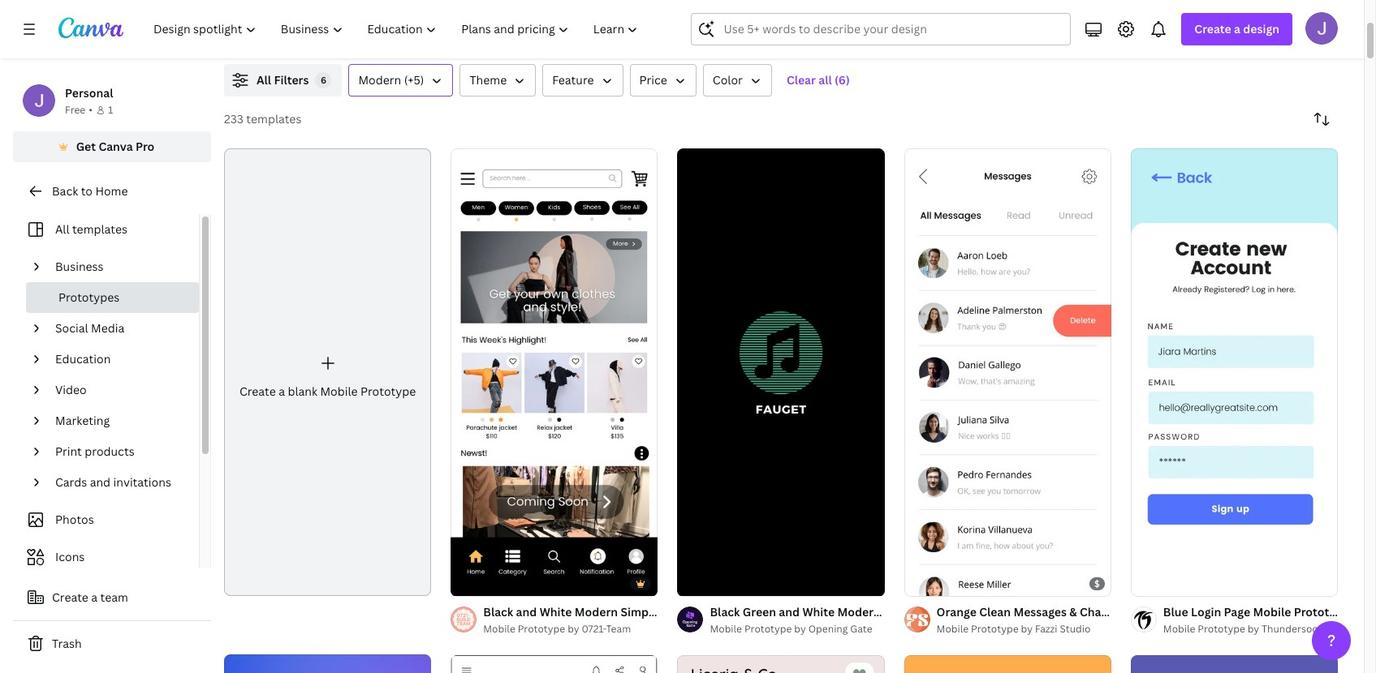 Task type: vqa. For each thing, say whether or not it's contained in the screenshot.
products
yes



Task type: locate. For each thing, give the bounding box(es) containing it.
light modern minimalistic healthy food recipes mobile ui prototype image
[[678, 656, 885, 674]]

print products
[[55, 444, 134, 460]]

all left filters
[[257, 72, 271, 88]]

canva
[[99, 139, 133, 154]]

all filters
[[257, 72, 309, 88]]

1 vertical spatial a
[[279, 384, 285, 400]]

3 by from the left
[[1021, 623, 1033, 636]]

a inside dropdown button
[[1234, 21, 1241, 37]]

1 vertical spatial 1
[[916, 577, 920, 589]]

of
[[922, 577, 931, 589]]

icons
[[55, 550, 85, 565]]

1 by from the left
[[568, 623, 579, 636]]

templates down all filters
[[246, 111, 302, 127]]

2 by from the left
[[794, 623, 806, 636]]

$
[[1095, 578, 1100, 590]]

by down the blue login page mobile prototype link
[[1248, 623, 1260, 636]]

mobile down orange
[[937, 623, 969, 636]]

get canva pro
[[76, 139, 155, 154]]

1 vertical spatial create
[[239, 384, 276, 400]]

create inside dropdown button
[[1195, 21, 1232, 37]]

get canva pro button
[[13, 132, 211, 162]]

by left 0721- at the bottom
[[568, 623, 579, 636]]

1 for 1
[[108, 103, 113, 117]]

1 for 1 of 3
[[916, 577, 920, 589]]

orange
[[937, 605, 977, 620]]

0 horizontal spatial create
[[52, 590, 88, 606]]

feature
[[552, 72, 594, 88]]

white and blue modern minimalist hotel booking mobile prototype image
[[1131, 656, 1338, 674]]

templates for all templates
[[72, 222, 127, 237]]

0 vertical spatial 1
[[108, 103, 113, 117]]

create down icons
[[52, 590, 88, 606]]

prototype
[[361, 384, 416, 400], [1150, 605, 1206, 620], [1294, 605, 1350, 620], [518, 623, 565, 636], [745, 623, 792, 636], [971, 623, 1019, 636], [1198, 623, 1245, 636]]

social
[[55, 321, 88, 336]]

gradient purple music player mobile modern prototype image
[[224, 656, 431, 674]]

None search field
[[691, 13, 1071, 45]]

to
[[81, 184, 93, 199]]

2 vertical spatial a
[[91, 590, 98, 606]]

a for team
[[91, 590, 98, 606]]

by
[[568, 623, 579, 636], [794, 623, 806, 636], [1021, 623, 1033, 636], [1248, 623, 1260, 636]]

0 horizontal spatial templates
[[72, 222, 127, 237]]

mobile up simple lined white blog landing page wireframe mobile ui prototype image
[[483, 623, 515, 636]]

2 horizontal spatial create
[[1195, 21, 1232, 37]]

0 horizontal spatial a
[[91, 590, 98, 606]]

1 vertical spatial all
[[55, 222, 69, 237]]

fazzi
[[1035, 623, 1058, 636]]

clear all (6) button
[[779, 64, 858, 97]]

3
[[934, 577, 939, 589]]

price
[[639, 72, 667, 88]]

0 horizontal spatial 1
[[108, 103, 113, 117]]

Sort by button
[[1306, 103, 1338, 136]]

mobile right blank
[[320, 384, 358, 400]]

2 vertical spatial create
[[52, 590, 88, 606]]

1
[[108, 103, 113, 117], [916, 577, 920, 589]]

education
[[55, 352, 111, 367]]

personal
[[65, 85, 113, 101]]

1 horizontal spatial all
[[257, 72, 271, 88]]

all
[[257, 72, 271, 88], [55, 222, 69, 237]]

team
[[606, 623, 631, 636]]

studio
[[1060, 623, 1091, 636]]

create
[[1195, 21, 1232, 37], [239, 384, 276, 400], [52, 590, 88, 606]]

1 horizontal spatial templates
[[246, 111, 302, 127]]

video
[[55, 382, 87, 398]]

black and white modern simple fashion product mobile prototype image
[[451, 149, 658, 597]]

create a blank mobile prototype element
[[224, 149, 431, 597]]

mobile
[[320, 384, 358, 400], [1109, 605, 1147, 620], [1253, 605, 1291, 620], [483, 623, 515, 636], [710, 623, 742, 636], [937, 623, 969, 636], [1163, 623, 1196, 636]]

photos
[[55, 512, 94, 528]]

blank
[[288, 384, 318, 400]]

trash
[[52, 637, 82, 652]]

by left 'opening'
[[794, 623, 806, 636]]

create left blank
[[239, 384, 276, 400]]

all down 'back'
[[55, 222, 69, 237]]

blue login page mobile prototype image
[[1131, 149, 1338, 597]]

create a blank mobile prototype link
[[224, 149, 431, 597]]

blue
[[1163, 605, 1188, 620]]

a left blank
[[279, 384, 285, 400]]

4 by from the left
[[1248, 623, 1260, 636]]

by inside orange clean messages & chat mobile prototype mobile prototype by fazzi studio
[[1021, 623, 1033, 636]]

1 vertical spatial templates
[[72, 222, 127, 237]]

0 vertical spatial a
[[1234, 21, 1241, 37]]

mobile prototype by opening gate link
[[710, 622, 885, 638]]

233
[[224, 111, 244, 127]]

photos link
[[23, 505, 189, 536]]

opening
[[808, 623, 848, 636]]

cards
[[55, 475, 87, 490]]

mobile prototype by thundersoother link
[[1163, 622, 1338, 638]]

1 inside the 1 of 3 link
[[916, 577, 920, 589]]

1 right •
[[108, 103, 113, 117]]

trash link
[[13, 628, 211, 661]]

all
[[819, 72, 832, 88]]

1 left of
[[916, 577, 920, 589]]

create left the design
[[1195, 21, 1232, 37]]

home
[[95, 184, 128, 199]]

orange clean messages & chat mobile prototype image
[[904, 149, 1111, 597]]

simple lined white blog landing page wireframe mobile ui prototype image
[[451, 656, 658, 674]]

0 horizontal spatial all
[[55, 222, 69, 237]]

back to home
[[52, 184, 128, 199]]

a inside button
[[91, 590, 98, 606]]

a
[[1234, 21, 1241, 37], [279, 384, 285, 400], [91, 590, 98, 606]]

0 vertical spatial create
[[1195, 21, 1232, 37]]

1 horizontal spatial create
[[239, 384, 276, 400]]

&
[[1070, 605, 1077, 620]]

create for create a team
[[52, 590, 88, 606]]

cards and invitations
[[55, 475, 171, 490]]

1 horizontal spatial 1
[[916, 577, 920, 589]]

feature button
[[543, 64, 623, 97]]

templates
[[246, 111, 302, 127], [72, 222, 127, 237]]

by left the fazzi
[[1021, 623, 1033, 636]]

2 horizontal spatial a
[[1234, 21, 1241, 37]]

•
[[89, 103, 93, 117]]

all for all templates
[[55, 222, 69, 237]]

modern (+5)
[[358, 72, 424, 88]]

business link
[[49, 252, 189, 283]]

orange clean messages & chat mobile prototype link
[[937, 604, 1206, 622]]

create a design button
[[1182, 13, 1293, 45]]

pro
[[136, 139, 155, 154]]

1 horizontal spatial a
[[279, 384, 285, 400]]

mobile right chat
[[1109, 605, 1147, 620]]

mobile prototype by 0721-team link
[[483, 622, 658, 638]]

0 vertical spatial all
[[257, 72, 271, 88]]

a left the design
[[1234, 21, 1241, 37]]

0 vertical spatial templates
[[246, 111, 302, 127]]

create inside button
[[52, 590, 88, 606]]

theme
[[470, 72, 507, 88]]

free •
[[65, 103, 93, 117]]

create a design
[[1195, 21, 1280, 37]]

media
[[91, 321, 124, 336]]

chat
[[1080, 605, 1106, 620]]

login
[[1191, 605, 1221, 620]]

templates down back to home
[[72, 222, 127, 237]]

by inside blue login page mobile prototype mobile prototype by thundersoother
[[1248, 623, 1260, 636]]

get
[[76, 139, 96, 154]]

top level navigation element
[[143, 13, 652, 45]]

prototypes
[[58, 290, 120, 305]]

mobile prototype by fazzi studio link
[[937, 622, 1111, 638]]

a left team
[[91, 590, 98, 606]]

orange clean messages & chat mobile prototype mobile prototype by fazzi studio
[[937, 605, 1206, 636]]

mobile prototype by 0721-team
[[483, 623, 631, 636]]

all for all filters
[[257, 72, 271, 88]]



Task type: describe. For each thing, give the bounding box(es) containing it.
blue login page mobile prototype mobile prototype by thundersoother
[[1163, 605, 1350, 636]]

(6)
[[835, 72, 850, 88]]

business
[[55, 259, 104, 274]]

mobile up mobile prototype by thundersoother link
[[1253, 605, 1291, 620]]

1 of 3
[[916, 577, 939, 589]]

social media link
[[49, 313, 189, 344]]

marketing link
[[49, 406, 189, 437]]

a for blank
[[279, 384, 285, 400]]

jacob simon image
[[1306, 12, 1338, 45]]

back
[[52, 184, 78, 199]]

create a blank mobile prototype
[[239, 384, 416, 400]]

black green and white modern music login page wireframe mobile prototype image
[[678, 149, 885, 597]]

marketing
[[55, 413, 110, 429]]

clear all (6)
[[787, 72, 850, 88]]

price button
[[630, 64, 697, 97]]

create a team button
[[13, 582, 211, 615]]

modern
[[358, 72, 401, 88]]

blue login page mobile prototype link
[[1163, 604, 1350, 622]]

orange simple food delivery clean mobile prototype image
[[904, 656, 1111, 674]]

invitations
[[113, 475, 171, 490]]

color button
[[703, 64, 772, 97]]

create for create a blank mobile prototype
[[239, 384, 276, 400]]

6 filter options selected element
[[315, 72, 332, 89]]

Search search field
[[724, 14, 1061, 45]]

all templates link
[[23, 214, 189, 245]]

all templates
[[55, 222, 127, 237]]

and
[[90, 475, 111, 490]]

gate
[[850, 623, 873, 636]]

social media
[[55, 321, 124, 336]]

6
[[321, 74, 326, 86]]

modern (+5) button
[[349, 64, 453, 97]]

free
[[65, 103, 85, 117]]

filters
[[274, 72, 309, 88]]

design
[[1243, 21, 1280, 37]]

print
[[55, 444, 82, 460]]

233 templates
[[224, 111, 302, 127]]

mobile prototype by opening gate
[[710, 623, 873, 636]]

print products link
[[49, 437, 189, 468]]

mobile prototype templates image
[[992, 0, 1338, 45]]

cards and invitations link
[[49, 468, 189, 499]]

templates for 233 templates
[[246, 111, 302, 127]]

create for create a design
[[1195, 21, 1232, 37]]

clean
[[979, 605, 1011, 620]]

mobile up light modern minimalistic healthy food recipes mobile ui prototype image
[[710, 623, 742, 636]]

products
[[85, 444, 134, 460]]

back to home link
[[13, 175, 211, 208]]

icons link
[[23, 542, 189, 573]]

theme button
[[460, 64, 536, 97]]

0721-
[[582, 623, 606, 636]]

video link
[[49, 375, 189, 406]]

thundersoother
[[1262, 623, 1338, 636]]

messages
[[1014, 605, 1067, 620]]

create a team
[[52, 590, 128, 606]]

page
[[1224, 605, 1251, 620]]

color
[[713, 72, 743, 88]]

a for design
[[1234, 21, 1241, 37]]

1 of 3 link
[[904, 149, 1111, 597]]

mobile down blue on the bottom right of the page
[[1163, 623, 1196, 636]]

team
[[100, 590, 128, 606]]

(+5)
[[404, 72, 424, 88]]

clear
[[787, 72, 816, 88]]



